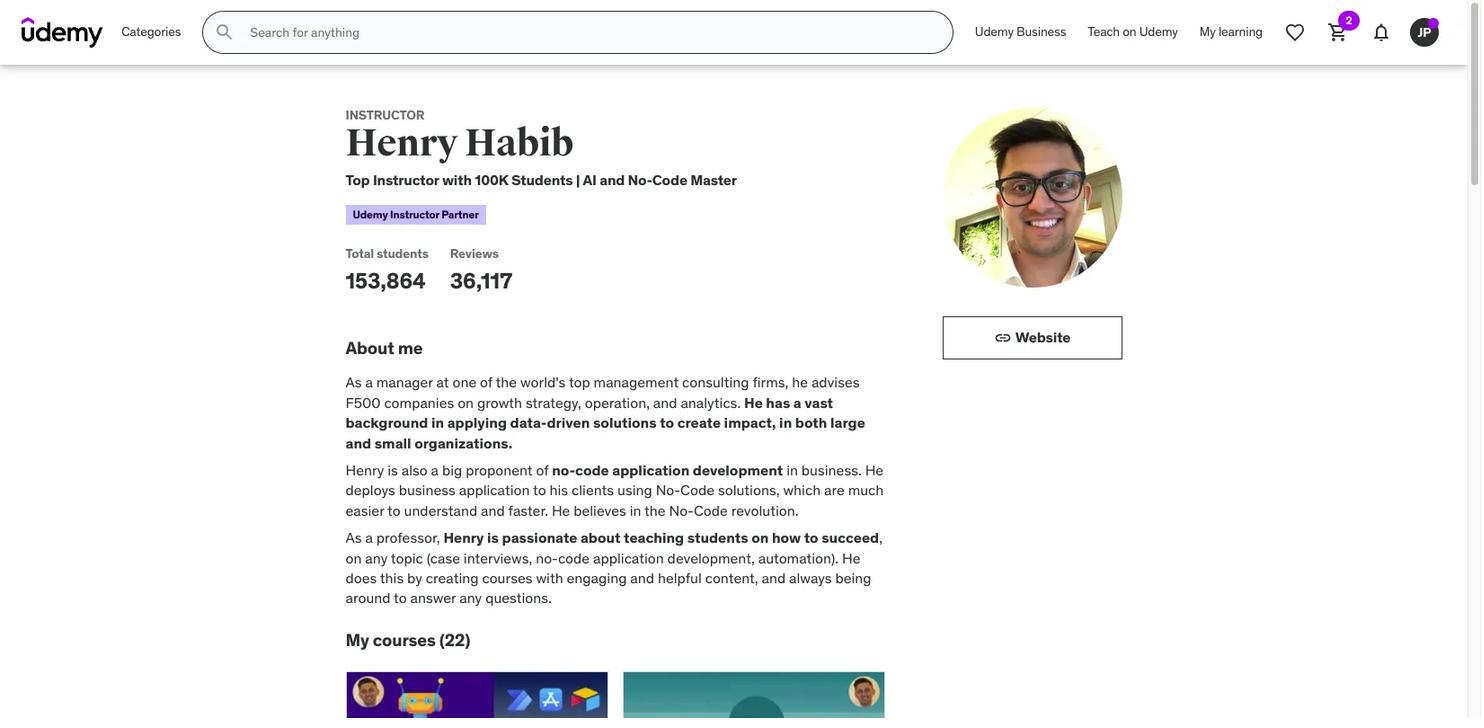 Task type: locate. For each thing, give the bounding box(es) containing it.
one
[[453, 373, 477, 391]]

to left create
[[660, 414, 674, 432]]

with inside , on any topic (case interviews, no-code application development, automation). he does this by creating courses with engaging and helpful content, and always being around to answer any questions.
[[536, 569, 563, 587]]

in up which
[[787, 461, 798, 479]]

0 vertical spatial henry
[[346, 120, 458, 166]]

and left "helpful"
[[631, 569, 655, 587]]

and left small
[[346, 434, 371, 452]]

and
[[600, 171, 625, 189], [654, 394, 678, 412], [346, 434, 371, 452], [481, 501, 505, 519], [631, 569, 655, 587], [762, 569, 786, 587]]

0 vertical spatial any
[[365, 549, 388, 567]]

management
[[594, 373, 679, 391]]

the
[[496, 373, 517, 391], [645, 501, 666, 519]]

to down this on the left bottom of the page
[[394, 589, 407, 607]]

students up 153,864 at the left
[[377, 245, 429, 262]]

0 vertical spatial no-
[[628, 171, 653, 189]]

henry habib image
[[943, 108, 1123, 288]]

0 horizontal spatial the
[[496, 373, 517, 391]]

my down around
[[346, 629, 369, 651]]

1 horizontal spatial courses
[[482, 569, 533, 587]]

total
[[346, 245, 374, 262]]

he down succeed
[[843, 549, 861, 567]]

background
[[346, 414, 428, 432]]

0 vertical spatial with
[[442, 171, 472, 189]]

growth
[[477, 394, 522, 412]]

top
[[346, 171, 370, 189]]

he down his
[[552, 501, 570, 519]]

with left the 100k
[[442, 171, 472, 189]]

believes
[[574, 501, 627, 519]]

1 vertical spatial students
[[688, 529, 749, 547]]

the up teaching
[[645, 501, 666, 519]]

2 vertical spatial no-
[[669, 501, 694, 519]]

deploys
[[346, 481, 395, 499]]

no- down passionate
[[536, 549, 558, 567]]

code left master
[[653, 171, 688, 189]]

on down one
[[458, 394, 474, 412]]

no-
[[552, 461, 576, 479], [536, 549, 558, 567]]

application up using
[[613, 461, 690, 479]]

instructor up top
[[346, 107, 425, 123]]

is
[[388, 461, 398, 479], [487, 529, 499, 547]]

(22)
[[439, 629, 471, 651]]

udemy right teach
[[1140, 24, 1179, 40]]

impact,
[[724, 414, 776, 432]]

interviews,
[[464, 549, 533, 567]]

1 horizontal spatial is
[[487, 529, 499, 547]]

on inside 'link'
[[1123, 24, 1137, 40]]

code up clients
[[576, 461, 609, 479]]

teach on udemy link
[[1077, 11, 1189, 54]]

1 horizontal spatial any
[[460, 589, 482, 607]]

on right teach
[[1123, 24, 1137, 40]]

in down using
[[630, 501, 642, 519]]

1 vertical spatial of
[[536, 461, 549, 479]]

application down as a professor, henry is passionate about teaching students on how to succeed on the bottom of the page
[[593, 549, 664, 567]]

instructor
[[346, 107, 425, 123], [373, 171, 439, 189], [390, 208, 439, 221]]

much
[[848, 481, 884, 499]]

courses down interviews, at left bottom
[[482, 569, 533, 587]]

Search for anything text field
[[247, 17, 931, 48]]

1 vertical spatial application
[[459, 481, 530, 499]]

application inside in business. he deploys business application to his clients using no-code solutions, which are much easier to understand and faster. he believes in the no-code revolution.
[[459, 481, 530, 499]]

the up growth
[[496, 373, 517, 391]]

engaging
[[567, 569, 627, 587]]

ai
[[583, 171, 597, 189]]

about
[[346, 337, 394, 358]]

with inside instructor henry habib top instructor with 100k students | ai and no-code master
[[442, 171, 472, 189]]

any down creating
[[460, 589, 482, 607]]

a
[[365, 373, 373, 391], [794, 394, 802, 412], [431, 461, 439, 479], [365, 529, 373, 547]]

no- up teaching
[[669, 501, 694, 519]]

application
[[613, 461, 690, 479], [459, 481, 530, 499], [593, 549, 664, 567]]

world's
[[521, 373, 566, 391]]

about me
[[346, 337, 423, 358]]

business
[[399, 481, 456, 499]]

solutions
[[593, 414, 657, 432]]

no- right ai at the top left of the page
[[628, 171, 653, 189]]

are
[[825, 481, 845, 499]]

1 vertical spatial no-
[[656, 481, 681, 499]]

automation).
[[759, 549, 839, 567]]

henry up top
[[346, 120, 458, 166]]

udemy image
[[22, 17, 103, 48]]

any up does
[[365, 549, 388, 567]]

revolution.
[[732, 501, 799, 519]]

consulting
[[682, 373, 750, 391]]

1 vertical spatial courses
[[373, 629, 436, 651]]

0 horizontal spatial students
[[377, 245, 429, 262]]

application inside , on any topic (case interviews, no-code application development, automation). he does this by creating courses with engaging and helpful content, and always being around to answer any questions.
[[593, 549, 664, 567]]

a down 'easier'
[[365, 529, 373, 547]]

his
[[550, 481, 568, 499]]

has
[[766, 394, 791, 412]]

2 horizontal spatial udemy
[[1140, 24, 1179, 40]]

big
[[442, 461, 462, 479]]

a inside as a manager at one of the world's top management consulting firms, he advises f500 companies on growth strategy, operation, and analytics.
[[365, 373, 373, 391]]

my for my learning
[[1200, 24, 1216, 40]]

1 vertical spatial as
[[346, 529, 362, 547]]

and left faster.
[[481, 501, 505, 519]]

he
[[745, 394, 763, 412], [866, 461, 884, 479], [552, 501, 570, 519], [843, 549, 861, 567]]

my left learning at top
[[1200, 24, 1216, 40]]

as for as a professor, henry is passionate about teaching students on how to succeed
[[346, 529, 362, 547]]

1 horizontal spatial with
[[536, 569, 563, 587]]

2
[[1346, 13, 1353, 27]]

instructor left partner
[[390, 208, 439, 221]]

as up f500
[[346, 373, 362, 391]]

no- inside instructor henry habib top instructor with 100k students | ai and no-code master
[[628, 171, 653, 189]]

application down proponent
[[459, 481, 530, 499]]

on up does
[[346, 549, 362, 567]]

a left big
[[431, 461, 439, 479]]

operation,
[[585, 394, 650, 412]]

my learning
[[1200, 24, 1263, 40]]

0 vertical spatial no-
[[552, 461, 576, 479]]

business
[[1017, 24, 1067, 40]]

easier
[[346, 501, 384, 519]]

a right has
[[794, 394, 802, 412]]

is left also
[[388, 461, 398, 479]]

0 vertical spatial students
[[377, 245, 429, 262]]

website link
[[943, 317, 1123, 360]]

small
[[375, 434, 411, 452]]

1 as from the top
[[346, 373, 362, 391]]

1 horizontal spatial my
[[1200, 24, 1216, 40]]

with
[[442, 171, 472, 189], [536, 569, 563, 587]]

this
[[380, 569, 404, 587]]

me
[[398, 337, 423, 358]]

he up the impact,
[[745, 394, 763, 412]]

my
[[1200, 24, 1216, 40], [346, 629, 369, 651]]

no- up his
[[552, 461, 576, 479]]

0 vertical spatial of
[[480, 373, 493, 391]]

manager
[[377, 373, 433, 391]]

faster.
[[509, 501, 549, 519]]

business.
[[802, 461, 862, 479]]

of up faster.
[[536, 461, 549, 479]]

clients
[[572, 481, 614, 499]]

code up engaging on the bottom of page
[[558, 549, 590, 567]]

udemy left business
[[975, 24, 1014, 40]]

as down 'easier'
[[346, 529, 362, 547]]

1 vertical spatial no-
[[536, 549, 558, 567]]

is up interviews, at left bottom
[[487, 529, 499, 547]]

1 vertical spatial is
[[487, 529, 499, 547]]

0 vertical spatial code
[[576, 461, 609, 479]]

as inside as a manager at one of the world's top management consulting firms, he advises f500 companies on growth strategy, operation, and analytics.
[[346, 373, 362, 391]]

instructor up "udemy instructor partner"
[[373, 171, 439, 189]]

proponent
[[466, 461, 533, 479]]

of inside as a manager at one of the world's top management consulting firms, he advises f500 companies on growth strategy, operation, and analytics.
[[480, 373, 493, 391]]

0 horizontal spatial my
[[346, 629, 369, 651]]

henry up (case
[[444, 529, 484, 547]]

0 vertical spatial code
[[653, 171, 688, 189]]

as a manager at one of the world's top management consulting firms, he advises f500 companies on growth strategy, operation, and analytics.
[[346, 373, 860, 412]]

0 horizontal spatial with
[[442, 171, 472, 189]]

1 horizontal spatial the
[[645, 501, 666, 519]]

1 vertical spatial the
[[645, 501, 666, 519]]

website
[[1016, 329, 1071, 347]]

1 horizontal spatial udemy
[[975, 24, 1014, 40]]

large
[[831, 414, 866, 432]]

habib
[[465, 120, 574, 166]]

passionate
[[502, 529, 578, 547]]

2 as from the top
[[346, 529, 362, 547]]

students up 'development,'
[[688, 529, 749, 547]]

0 vertical spatial courses
[[482, 569, 533, 587]]

the inside in business. he deploys business application to his clients using no-code solutions, which are much easier to understand and faster. he believes in the no-code revolution.
[[645, 501, 666, 519]]

wishlist image
[[1285, 22, 1306, 43]]

0 vertical spatial as
[[346, 373, 362, 391]]

students
[[377, 245, 429, 262], [688, 529, 749, 547]]

0 horizontal spatial of
[[480, 373, 493, 391]]

1 vertical spatial my
[[346, 629, 369, 651]]

udemy
[[975, 24, 1014, 40], [1140, 24, 1179, 40], [353, 208, 388, 221]]

no- right using
[[656, 481, 681, 499]]

0 horizontal spatial is
[[388, 461, 398, 479]]

udemy down top
[[353, 208, 388, 221]]

courses left (22)
[[373, 629, 436, 651]]

1 vertical spatial with
[[536, 569, 563, 587]]

as for as a manager at one of the world's top management consulting firms, he advises f500 companies on growth strategy, operation, and analytics.
[[346, 373, 362, 391]]

no-
[[628, 171, 653, 189], [656, 481, 681, 499], [669, 501, 694, 519]]

0 vertical spatial my
[[1200, 24, 1216, 40]]

0 horizontal spatial udemy
[[353, 208, 388, 221]]

with up questions.
[[536, 569, 563, 587]]

also
[[402, 461, 428, 479]]

he has a vast background in applying data-driven solutions to create impact, in both large and small organizations.
[[346, 394, 866, 452]]

1 vertical spatial code
[[558, 549, 590, 567]]

submit search image
[[214, 22, 236, 43]]

he up much
[[866, 461, 884, 479]]

code down solutions,
[[694, 501, 728, 519]]

about
[[581, 529, 621, 547]]

applying
[[448, 414, 507, 432]]

a inside he has a vast background in applying data-driven solutions to create impact, in both large and small organizations.
[[794, 394, 802, 412]]

2 vertical spatial application
[[593, 549, 664, 567]]

categories button
[[111, 11, 192, 54]]

udemy business link
[[965, 11, 1077, 54]]

udemy inside 'link'
[[1140, 24, 1179, 40]]

of right one
[[480, 373, 493, 391]]

code down development
[[681, 481, 715, 499]]

henry up deploys
[[346, 461, 384, 479]]

code
[[576, 461, 609, 479], [558, 549, 590, 567]]

udemy business
[[975, 24, 1067, 40]]

0 vertical spatial is
[[388, 461, 398, 479]]

a up f500
[[365, 373, 373, 391]]

and right ai at the top left of the page
[[600, 171, 625, 189]]

teach on udemy
[[1088, 24, 1179, 40]]

0 vertical spatial the
[[496, 373, 517, 391]]

driven
[[547, 414, 590, 432]]

on
[[1123, 24, 1137, 40], [458, 394, 474, 412], [752, 529, 769, 547], [346, 549, 362, 567]]

to up the automation).
[[804, 529, 819, 547]]

and down management
[[654, 394, 678, 412]]



Task type: vqa. For each thing, say whether or not it's contained in the screenshot.
Shopping cart with 2 items "icon"
yes



Task type: describe. For each thing, give the bounding box(es) containing it.
udemy for udemy business
[[975, 24, 1014, 40]]

creating
[[426, 569, 479, 587]]

helpful
[[658, 569, 702, 587]]

2 link
[[1317, 11, 1360, 54]]

and down the automation).
[[762, 569, 786, 587]]

to inside , on any topic (case interviews, no-code application development, automation). he does this by creating courses with engaging and helpful content, and always being around to answer any questions.
[[394, 589, 407, 607]]

shopping cart with 2 items image
[[1328, 22, 1350, 43]]

topic
[[391, 549, 423, 567]]

0 horizontal spatial any
[[365, 549, 388, 567]]

using
[[618, 481, 653, 499]]

udemy instructor partner
[[353, 208, 479, 221]]

my courses (22)
[[346, 629, 471, 651]]

advises
[[812, 373, 860, 391]]

reviews 36,117
[[450, 245, 513, 295]]

understand
[[404, 501, 478, 519]]

100k
[[475, 171, 509, 189]]

0 vertical spatial application
[[613, 461, 690, 479]]

create
[[678, 414, 721, 432]]

code inside , on any topic (case interviews, no-code application development, automation). he does this by creating courses with engaging and helpful content, and always being around to answer any questions.
[[558, 549, 590, 567]]

which
[[784, 481, 821, 499]]

0 vertical spatial instructor
[[346, 107, 425, 123]]

both
[[796, 414, 828, 432]]

henry inside instructor henry habib top instructor with 100k students | ai and no-code master
[[346, 120, 458, 166]]

on left how
[[752, 529, 769, 547]]

does
[[346, 569, 377, 587]]

1 horizontal spatial of
[[536, 461, 549, 479]]

how
[[772, 529, 801, 547]]

reviews
[[450, 245, 499, 262]]

students inside total students 153,864
[[377, 245, 429, 262]]

he
[[792, 373, 808, 391]]

content,
[[706, 569, 759, 587]]

notifications image
[[1371, 22, 1393, 43]]

henry is also a big proponent of no-code application development
[[346, 461, 783, 479]]

development
[[693, 461, 783, 479]]

professor,
[[377, 529, 440, 547]]

top
[[569, 373, 590, 391]]

f500
[[346, 394, 381, 412]]

to right 'easier'
[[388, 501, 401, 519]]

small image
[[994, 329, 1012, 347]]

, on any topic (case interviews, no-code application development, automation). he does this by creating courses with engaging and helpful content, and always being around to answer any questions.
[[346, 529, 883, 607]]

firms,
[[753, 373, 789, 391]]

total students 153,864
[[346, 245, 429, 295]]

development,
[[668, 549, 755, 567]]

partner
[[442, 208, 479, 221]]

|
[[576, 171, 580, 189]]

categories
[[121, 24, 181, 40]]

1 vertical spatial any
[[460, 589, 482, 607]]

2 vertical spatial code
[[694, 501, 728, 519]]

no- inside , on any topic (case interviews, no-code application development, automation). he does this by creating courses with engaging and helpful content, and always being around to answer any questions.
[[536, 549, 558, 567]]

,
[[880, 529, 883, 547]]

and inside instructor henry habib top instructor with 100k students | ai and no-code master
[[600, 171, 625, 189]]

courses inside , on any topic (case interviews, no-code application development, automation). he does this by creating courses with engaging and helpful content, and always being around to answer any questions.
[[482, 569, 533, 587]]

always
[[790, 569, 832, 587]]

instructor henry habib top instructor with 100k students | ai and no-code master
[[346, 107, 737, 189]]

36,117
[[450, 267, 513, 295]]

in down has
[[780, 414, 792, 432]]

as a professor, henry is passionate about teaching students on how to succeed
[[346, 529, 880, 547]]

to left his
[[533, 481, 546, 499]]

master
[[691, 171, 737, 189]]

on inside , on any topic (case interviews, no-code application development, automation). he does this by creating courses with engaging and helpful content, and always being around to answer any questions.
[[346, 549, 362, 567]]

students
[[512, 171, 573, 189]]

organizations.
[[415, 434, 513, 452]]

data-
[[510, 414, 547, 432]]

to inside he has a vast background in applying data-driven solutions to create impact, in both large and small organizations.
[[660, 414, 674, 432]]

in down companies
[[432, 414, 444, 432]]

1 vertical spatial henry
[[346, 461, 384, 479]]

on inside as a manager at one of the world's top management consulting firms, he advises f500 companies on growth strategy, operation, and analytics.
[[458, 394, 474, 412]]

and inside as a manager at one of the world's top management consulting firms, he advises f500 companies on growth strategy, operation, and analytics.
[[654, 394, 678, 412]]

1 vertical spatial code
[[681, 481, 715, 499]]

around
[[346, 589, 391, 607]]

1 vertical spatial instructor
[[373, 171, 439, 189]]

the inside as a manager at one of the world's top management consulting firms, he advises f500 companies on growth strategy, operation, and analytics.
[[496, 373, 517, 391]]

succeed
[[822, 529, 880, 547]]

being
[[836, 569, 872, 587]]

companies
[[384, 394, 454, 412]]

at
[[437, 373, 449, 391]]

answer
[[411, 589, 456, 607]]

jp
[[1418, 24, 1432, 40]]

in business. he deploys business application to his clients using no-code solutions, which are much easier to understand and faster. he believes in the no-code revolution.
[[346, 461, 884, 519]]

and inside he has a vast background in applying data-driven solutions to create impact, in both large and small organizations.
[[346, 434, 371, 452]]

1 horizontal spatial students
[[688, 529, 749, 547]]

2 vertical spatial henry
[[444, 529, 484, 547]]

(case
[[427, 549, 460, 567]]

udemy for udemy instructor partner
[[353, 208, 388, 221]]

he inside he has a vast background in applying data-driven solutions to create impact, in both large and small organizations.
[[745, 394, 763, 412]]

my learning link
[[1189, 11, 1274, 54]]

and inside in business. he deploys business application to his clients using no-code solutions, which are much easier to understand and faster. he believes in the no-code revolution.
[[481, 501, 505, 519]]

code inside instructor henry habib top instructor with 100k students | ai and no-code master
[[653, 171, 688, 189]]

153,864
[[346, 267, 426, 295]]

learning
[[1219, 24, 1263, 40]]

teaching
[[624, 529, 684, 547]]

2 vertical spatial instructor
[[390, 208, 439, 221]]

you have alerts image
[[1429, 18, 1440, 29]]

by
[[407, 569, 423, 587]]

vast
[[805, 394, 834, 412]]

questions.
[[486, 589, 552, 607]]

my for my courses (22)
[[346, 629, 369, 651]]

analytics.
[[681, 394, 741, 412]]

jp link
[[1404, 11, 1447, 54]]

he inside , on any topic (case interviews, no-code application development, automation). he does this by creating courses with engaging and helpful content, and always being around to answer any questions.
[[843, 549, 861, 567]]

solutions,
[[718, 481, 780, 499]]

0 horizontal spatial courses
[[373, 629, 436, 651]]



